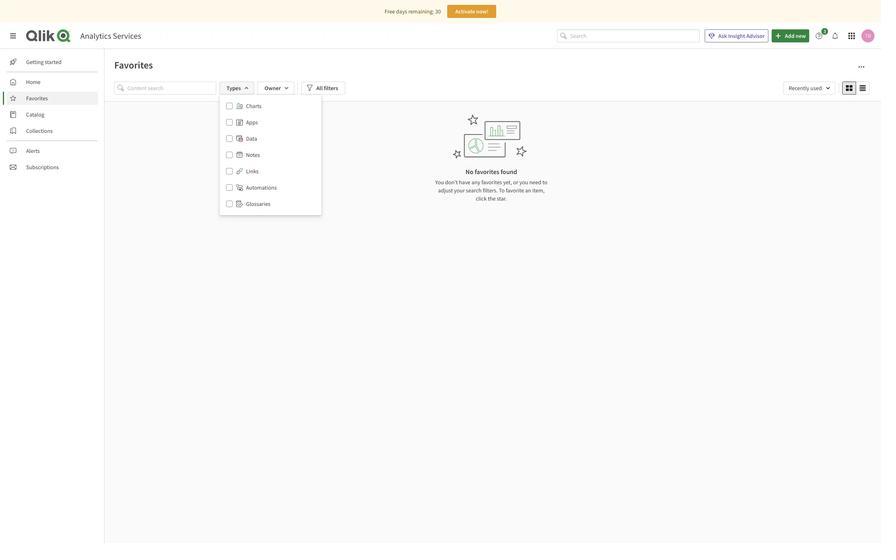 Task type: vqa. For each thing, say whether or not it's contained in the screenshot.
Clear all to the top
no



Task type: describe. For each thing, give the bounding box(es) containing it.
or
[[513, 179, 519, 186]]

star.
[[497, 195, 507, 203]]

the
[[488, 195, 496, 203]]

activate now!
[[456, 8, 489, 15]]

getting
[[26, 58, 44, 66]]

home link
[[7, 76, 98, 89]]

yet,
[[503, 179, 512, 186]]

glossaries
[[246, 200, 271, 208]]

notes
[[246, 151, 260, 159]]

need
[[530, 179, 542, 186]]

add new
[[785, 32, 806, 40]]

an
[[526, 187, 532, 194]]

charts
[[246, 102, 262, 110]]

any
[[472, 179, 481, 186]]

new
[[796, 32, 806, 40]]

analytics services element
[[80, 31, 141, 41]]

30
[[435, 8, 441, 15]]

tyler black image
[[862, 29, 875, 42]]

switch view group
[[843, 82, 870, 95]]

found
[[501, 168, 517, 176]]

now!
[[476, 8, 489, 15]]

add
[[785, 32, 795, 40]]

types
[[227, 85, 241, 92]]

links
[[246, 168, 259, 175]]

navigation pane element
[[0, 52, 104, 177]]

3
[[824, 28, 826, 34]]

ask insight advisor
[[719, 32, 765, 40]]

you
[[436, 179, 444, 186]]

adjust
[[438, 187, 453, 194]]

types button
[[220, 82, 254, 95]]

click
[[476, 195, 487, 203]]

have
[[459, 179, 471, 186]]

activate
[[456, 8, 475, 15]]

searchbar element
[[557, 29, 700, 43]]

to
[[543, 179, 548, 186]]

Recently used field
[[784, 82, 836, 95]]

automations
[[246, 184, 277, 192]]

search
[[466, 187, 482, 194]]

catalog
[[26, 111, 44, 118]]

recently used
[[789, 85, 822, 92]]

all filters
[[317, 85, 338, 92]]

close sidebar menu image
[[10, 33, 16, 39]]



Task type: locate. For each thing, give the bounding box(es) containing it.
favorites
[[475, 168, 500, 176], [482, 179, 502, 186]]

favorites link
[[7, 92, 98, 105]]

favorites down services
[[114, 59, 153, 71]]

add new button
[[772, 29, 810, 42]]

ask insight advisor button
[[705, 29, 769, 42]]

0 vertical spatial favorites
[[475, 168, 500, 176]]

getting started
[[26, 58, 62, 66]]

days
[[396, 8, 407, 15]]

home
[[26, 78, 41, 86]]

subscriptions link
[[7, 161, 98, 174]]

no favorites found you don't have any favorites yet, or you need to adjust your search filters. to favorite an item, click the star.
[[436, 168, 548, 203]]

ask
[[719, 32, 728, 40]]

more actions image
[[859, 64, 865, 70]]

all
[[317, 85, 323, 92]]

free days remaining: 30
[[385, 8, 441, 15]]

1 vertical spatial favorites
[[482, 179, 502, 186]]

free
[[385, 8, 395, 15]]

subscriptions
[[26, 164, 59, 171]]

no
[[466, 168, 474, 176]]

favorite
[[506, 187, 524, 194]]

0 horizontal spatial favorites
[[26, 95, 48, 102]]

activate now! link
[[448, 5, 497, 18]]

owner button
[[258, 82, 295, 95]]

getting started link
[[7, 56, 98, 69]]

favorites up any
[[475, 168, 500, 176]]

insight
[[729, 32, 746, 40]]

Search text field
[[571, 29, 700, 43]]

favorites up filters.
[[482, 179, 502, 186]]

1 vertical spatial favorites
[[26, 95, 48, 102]]

recently
[[789, 85, 810, 92]]

all filters button
[[301, 82, 345, 95]]

apps
[[246, 119, 258, 126]]

item,
[[533, 187, 545, 194]]

you
[[520, 179, 529, 186]]

collections link
[[7, 125, 98, 138]]

collections
[[26, 127, 53, 135]]

alerts link
[[7, 145, 98, 158]]

used
[[811, 85, 822, 92]]

Content search text field
[[127, 82, 216, 95]]

your
[[454, 187, 465, 194]]

filters region
[[114, 80, 872, 216]]

1 horizontal spatial favorites
[[114, 59, 153, 71]]

0 vertical spatial favorites
[[114, 59, 153, 71]]

favorites inside navigation pane element
[[26, 95, 48, 102]]

don't
[[445, 179, 458, 186]]

services
[[113, 31, 141, 41]]

3 button
[[813, 28, 831, 42]]

advisor
[[747, 32, 765, 40]]

remaining:
[[409, 8, 434, 15]]

data
[[246, 135, 257, 143]]

favorites up catalog
[[26, 95, 48, 102]]

started
[[45, 58, 62, 66]]

favorites
[[114, 59, 153, 71], [26, 95, 48, 102]]

catalog link
[[7, 108, 98, 121]]

filters.
[[483, 187, 498, 194]]

alerts
[[26, 147, 40, 155]]

analytics
[[80, 31, 111, 41]]

analytics services
[[80, 31, 141, 41]]

filters
[[324, 85, 338, 92]]

to
[[499, 187, 505, 194]]

owner
[[265, 85, 281, 92]]



